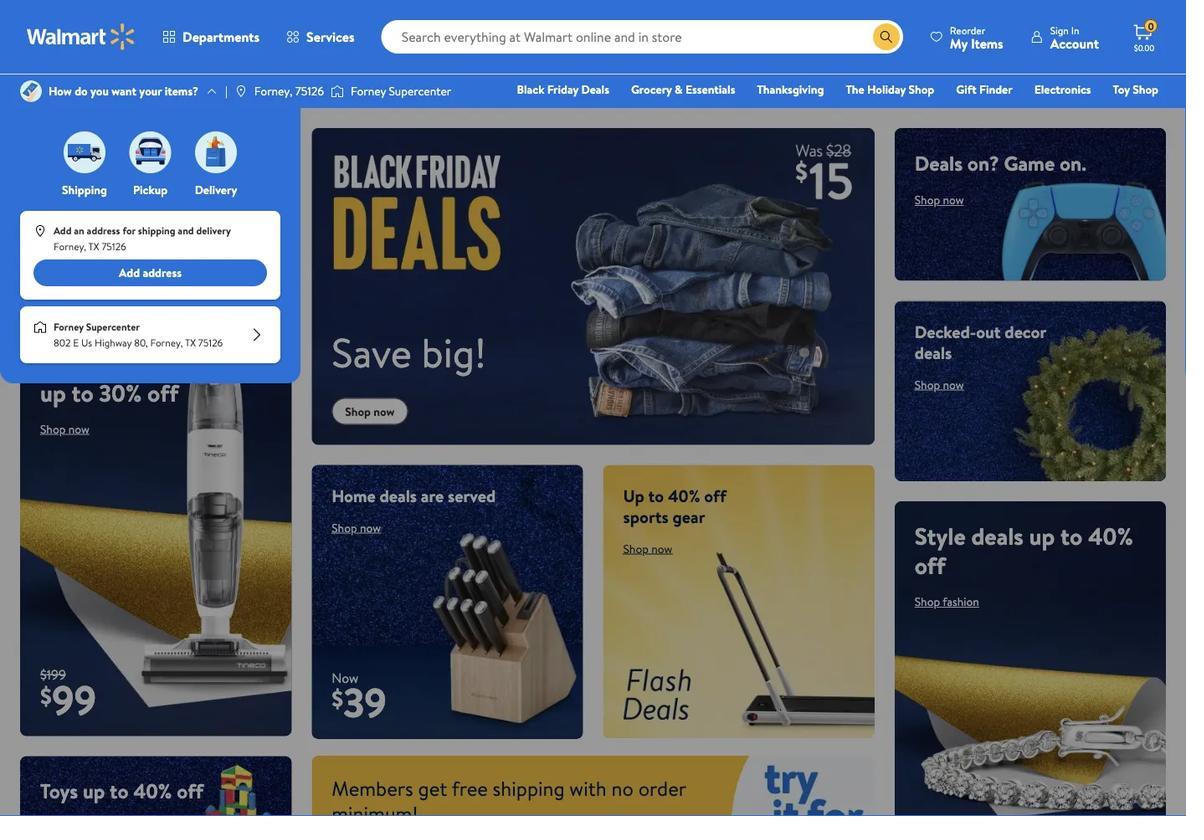 Task type: describe. For each thing, give the bounding box(es) containing it.
members
[[332, 774, 413, 802]]

home deals up to 30% off
[[40, 347, 178, 409]]

sign in account
[[1050, 23, 1099, 52]]

30%
[[99, 376, 142, 409]]

802
[[54, 336, 71, 350]]

black friday deals link
[[509, 80, 617, 98]]

$199
[[40, 665, 66, 684]]

shop now for decked-out decor deals
[[915, 376, 964, 392]]

shipping inside add an address for shipping and delivery forney, tx 75126
[[138, 224, 175, 238]]

sign
[[1050, 23, 1069, 37]]

shop now link for deals on? game on.
[[915, 192, 964, 208]]

my
[[950, 34, 968, 52]]

now for save big!
[[374, 403, 395, 419]]

high tech gifts, huge savings
[[40, 147, 251, 170]]

75126 for add an address for shipping and delivery
[[102, 239, 126, 254]]

items
[[971, 34, 1003, 52]]

delivery
[[196, 224, 231, 238]]

$0.00
[[1134, 42, 1154, 53]]

supercenter for forney supercenter
[[389, 83, 451, 99]]

style deals up to 40% off
[[915, 520, 1133, 582]]

services
[[306, 28, 355, 46]]

0 horizontal spatial 40%
[[133, 777, 172, 805]]

Walmart Site-Wide search field
[[381, 20, 903, 54]]

thanksgiving
[[757, 81, 824, 98]]

deals inside decked-out decor deals
[[915, 341, 952, 364]]

shop for up to 40% off sports gear
[[623, 540, 649, 556]]

1 horizontal spatial  image
[[234, 85, 248, 98]]

toy shop home
[[853, 81, 1158, 121]]

registry link
[[958, 104, 1016, 122]]

$ for 39
[[332, 682, 343, 715]]

sports
[[623, 505, 669, 528]]

one debit link
[[1023, 104, 1094, 122]]

shop now for up to 40% off sports gear
[[623, 540, 672, 556]]

shop now link for home deals up to 30% off
[[40, 421, 89, 437]]

big!
[[421, 325, 486, 380]]

for
[[123, 224, 136, 238]]

 image for pickup
[[129, 131, 171, 173]]

in
[[1071, 23, 1079, 37]]

 image for forney supercenter
[[331, 83, 344, 100]]

now dollar 39 null group
[[312, 668, 387, 739]]

gift
[[956, 81, 977, 98]]

holiday
[[867, 81, 906, 98]]

home inside toy shop home
[[853, 105, 883, 121]]

friday
[[547, 81, 578, 98]]

to inside home deals up to 30% off
[[72, 376, 93, 409]]

shop inside toy shop home
[[1133, 81, 1158, 98]]

free
[[452, 774, 488, 802]]

 image for delivery
[[195, 131, 237, 173]]

walmart+ link
[[1101, 104, 1166, 122]]

add address
[[119, 265, 182, 281]]

to inside up to 40% off sports gear
[[648, 484, 664, 507]]

shipping inside "members get free shipping with no order minimum!"
[[493, 774, 565, 802]]

shop for high tech gifts, huge savings
[[40, 182, 66, 199]]

home for 99
[[40, 347, 102, 380]]

40% inside style deals up to 40% off
[[1088, 520, 1133, 552]]

forney supercenter 802 e us highway 80, forney, tx 75126
[[54, 320, 223, 350]]

add for add address
[[119, 265, 140, 281]]

 image for shipping
[[64, 131, 105, 173]]

decked-out decor deals
[[915, 320, 1046, 364]]

shop for decked-out decor deals
[[915, 376, 940, 392]]

us
[[81, 336, 92, 350]]

supercenter for forney supercenter 802 e us highway 80, forney, tx 75126
[[86, 320, 140, 334]]

do
[[75, 83, 88, 99]]

with
[[569, 774, 607, 802]]

up for 40%
[[1029, 520, 1055, 552]]

now for deals on? game on.
[[943, 192, 964, 208]]

members get free shipping with no order minimum!
[[332, 774, 686, 816]]

up for 30%
[[40, 376, 66, 409]]

now
[[332, 668, 358, 687]]

2 vertical spatial up
[[83, 777, 105, 805]]

tx for forney, tx 75126
[[88, 239, 99, 254]]

no
[[611, 774, 634, 802]]

home for 39
[[332, 484, 376, 507]]

e
[[73, 336, 79, 350]]

shipping
[[62, 182, 107, 198]]

now for decked-out decor deals
[[943, 376, 964, 392]]

fashion
[[905, 105, 944, 121]]

the
[[846, 81, 864, 98]]

savings
[[199, 147, 251, 170]]

items?
[[165, 83, 198, 99]]

off inside up to 40% off sports gear
[[704, 484, 726, 507]]

out
[[976, 320, 1001, 343]]

40% inside up to 40% off sports gear
[[668, 484, 700, 507]]

0 vertical spatial forney,
[[254, 83, 292, 99]]

grocery & essentials
[[631, 81, 735, 98]]

on?
[[967, 149, 999, 177]]

game
[[1004, 149, 1055, 177]]

shop for home deals up to 30% off
[[40, 421, 66, 437]]

80,
[[134, 336, 148, 350]]

up to 40% off sports gear
[[623, 484, 726, 528]]

reorder my items
[[950, 23, 1003, 52]]

shop now link for home deals are served
[[332, 519, 381, 535]]

fashion
[[943, 593, 979, 610]]

gift finder link
[[949, 80, 1020, 98]]

shop for deals on? game on.
[[915, 192, 940, 208]]

add for add an address for shipping and delivery forney, tx 75126
[[54, 224, 72, 238]]

address inside the add address button
[[143, 265, 182, 281]]

how do you want your items?
[[49, 83, 198, 99]]

75126 for forney supercenter
[[198, 336, 223, 350]]

deals on? game on.
[[915, 149, 1086, 177]]

walmart+
[[1108, 105, 1158, 121]]



Task type: locate. For each thing, give the bounding box(es) containing it.
forney, down an
[[54, 239, 86, 254]]

1 horizontal spatial forney
[[351, 83, 386, 99]]

gear
[[673, 505, 705, 528]]

shop fashion link
[[915, 593, 979, 610]]

75126 right 80, at the top
[[198, 336, 223, 350]]

how
[[49, 83, 72, 99]]

account
[[1050, 34, 1099, 52]]

forney supercenter
[[351, 83, 451, 99]]

up inside home deals up to 30% off
[[40, 376, 66, 409]]

now $ 39
[[332, 668, 387, 730]]

1 horizontal spatial forney,
[[150, 336, 183, 350]]

$199 $ 99
[[40, 665, 96, 727]]

forney, inside add an address for shipping and delivery forney, tx 75126
[[54, 239, 86, 254]]

0 horizontal spatial  image
[[33, 321, 47, 334]]

electronics
[[1034, 81, 1091, 98]]

the holiday shop link
[[838, 80, 942, 98]]

 image up the pickup on the left top
[[129, 131, 171, 173]]

registry
[[966, 105, 1008, 121]]

 image inside the pickup button
[[129, 131, 171, 173]]

1 horizontal spatial home
[[332, 484, 376, 507]]

minimum!
[[332, 799, 418, 816]]

1 vertical spatial forney,
[[54, 239, 86, 254]]

shop down "home deals are served"
[[332, 519, 357, 535]]

now
[[68, 182, 89, 199], [943, 192, 964, 208], [943, 376, 964, 392], [374, 403, 395, 419], [68, 421, 89, 437], [360, 519, 381, 535], [651, 540, 672, 556]]

services button
[[273, 17, 368, 57]]

pickup
[[133, 182, 167, 198]]

toys
[[40, 777, 78, 805]]

tx for 802 e us highway 80, forney, tx 75126
[[185, 336, 196, 350]]

2 horizontal spatial home
[[853, 105, 883, 121]]

shop up fashion 'link'
[[909, 81, 934, 98]]

$ for 99
[[40, 679, 52, 712]]

1 horizontal spatial address
[[143, 265, 182, 281]]

add inside button
[[119, 265, 140, 281]]

1 horizontal spatial deals
[[915, 149, 963, 177]]

shop for save big!
[[345, 403, 371, 419]]

and
[[178, 224, 194, 238]]

served
[[448, 484, 496, 507]]

shop now for home deals up to 30% off
[[40, 421, 89, 437]]

deals for style deals up to 40% off
[[971, 520, 1024, 552]]

2 horizontal spatial 75126
[[295, 83, 324, 99]]

0 horizontal spatial forney,
[[54, 239, 86, 254]]

1 vertical spatial tx
[[185, 336, 196, 350]]

deals
[[915, 341, 952, 364], [107, 347, 159, 380], [380, 484, 417, 507], [971, 520, 1024, 552]]

 image up delivery
[[195, 131, 237, 173]]

debit
[[1058, 105, 1087, 121]]

home inside home deals up to 30% off
[[40, 347, 102, 380]]

shop now down high
[[40, 182, 89, 199]]

0 vertical spatial shipping
[[138, 224, 175, 238]]

0 vertical spatial forney
[[351, 83, 386, 99]]

 image inside shipping button
[[64, 131, 105, 173]]

0 horizontal spatial home
[[40, 347, 102, 380]]

to inside style deals up to 40% off
[[1061, 520, 1082, 552]]

shop now for home deals are served
[[332, 519, 381, 535]]

order
[[638, 774, 686, 802]]

shipping right for
[[138, 224, 175, 238]]

gift finder
[[956, 81, 1012, 98]]

shop now link down deals on? game on.
[[915, 192, 964, 208]]

deals left on?
[[915, 149, 963, 177]]

1 horizontal spatial up
[[83, 777, 105, 805]]

now down sports
[[651, 540, 672, 556]]

now for high tech gifts, huge savings
[[68, 182, 89, 199]]

0
[[1148, 19, 1154, 33]]

shop right the toy
[[1133, 81, 1158, 98]]

1 vertical spatial 40%
[[1088, 520, 1133, 552]]

forney up the 802
[[54, 320, 84, 334]]

up inside style deals up to 40% off
[[1029, 520, 1055, 552]]

huge
[[158, 147, 195, 170]]

address down add an address for shipping and delivery forney, tx 75126 at the top
[[143, 265, 182, 281]]

now for up to 40% off sports gear
[[651, 540, 672, 556]]

the holiday shop
[[846, 81, 934, 98]]

address right an
[[87, 224, 120, 238]]

$ inside now $ 39
[[332, 682, 343, 715]]

0 horizontal spatial add
[[54, 224, 72, 238]]

your
[[139, 83, 162, 99]]

tx
[[88, 239, 99, 254], [185, 336, 196, 350]]

add down add an address for shipping and delivery forney, tx 75126 at the top
[[119, 265, 140, 281]]

tech
[[80, 147, 112, 170]]

shop now link down save
[[332, 398, 408, 425]]

0 vertical spatial 75126
[[295, 83, 324, 99]]

&
[[675, 81, 683, 98]]

shop now link for decked-out decor deals
[[915, 376, 964, 392]]

shop now link down high
[[40, 182, 89, 199]]

0 vertical spatial deals
[[581, 81, 609, 98]]

an
[[74, 224, 84, 238]]

shop now down home deals up to 30% off
[[40, 421, 89, 437]]

deals right friday
[[581, 81, 609, 98]]

forney, for add an address for shipping and delivery forney, tx 75126
[[54, 239, 86, 254]]

2 vertical spatial home
[[332, 484, 376, 507]]

0 vertical spatial tx
[[88, 239, 99, 254]]

shipping right free
[[493, 774, 565, 802]]

shop now for deals on? game on.
[[915, 192, 964, 208]]

2 vertical spatial 75126
[[198, 336, 223, 350]]

shop now link down "home deals are served"
[[332, 519, 381, 535]]

forney for forney supercenter 802 e us highway 80, forney, tx 75126
[[54, 320, 84, 334]]

now down home deals up to 30% off
[[68, 421, 89, 437]]

one
[[1030, 105, 1055, 121]]

add an address for shipping and delivery forney, tx 75126
[[54, 224, 231, 254]]

search icon image
[[880, 30, 893, 44]]

delivery
[[195, 182, 237, 198]]

shop now down sports
[[623, 540, 672, 556]]

0 horizontal spatial $
[[40, 679, 52, 712]]

shop down save
[[345, 403, 371, 419]]

1 horizontal spatial 40%
[[668, 484, 700, 507]]

1 vertical spatial home
[[40, 347, 102, 380]]

add inside add an address for shipping and delivery forney, tx 75126
[[54, 224, 72, 238]]

39
[[343, 675, 387, 730]]

highway
[[95, 336, 132, 350]]

0 horizontal spatial up
[[40, 376, 66, 409]]

1 vertical spatial shipping
[[493, 774, 565, 802]]

forney, inside the forney supercenter 802 e us highway 80, forney, tx 75126
[[150, 336, 183, 350]]

are
[[421, 484, 444, 507]]

address inside add an address for shipping and delivery forney, tx 75126
[[87, 224, 120, 238]]

 image
[[234, 85, 248, 98], [33, 321, 47, 334]]

now down deals on? game on.
[[943, 192, 964, 208]]

0 horizontal spatial supercenter
[[86, 320, 140, 334]]

shop now for save big!
[[345, 403, 395, 419]]

to
[[72, 376, 93, 409], [648, 484, 664, 507], [1061, 520, 1082, 552], [110, 777, 128, 805]]

tx inside add an address for shipping and delivery forney, tx 75126
[[88, 239, 99, 254]]

forney down the services
[[351, 83, 386, 99]]

forney for forney supercenter
[[351, 83, 386, 99]]

off inside style deals up to 40% off
[[915, 549, 946, 582]]

1 horizontal spatial shipping
[[493, 774, 565, 802]]

0 vertical spatial add
[[54, 224, 72, 238]]

2 vertical spatial 40%
[[133, 777, 172, 805]]

decor
[[1005, 320, 1046, 343]]

 image right the forney, 75126
[[331, 83, 344, 100]]

shop now down deals on? game on.
[[915, 192, 964, 208]]

forney,
[[254, 83, 292, 99], [54, 239, 86, 254], [150, 336, 183, 350]]

grocery
[[631, 81, 672, 98]]

forney inside the forney supercenter 802 e us highway 80, forney, tx 75126
[[54, 320, 84, 334]]

departments button
[[149, 17, 273, 57]]

shop down deals on? game on.
[[915, 192, 940, 208]]

shop
[[909, 81, 934, 98], [1133, 81, 1158, 98], [40, 182, 66, 199], [915, 192, 940, 208], [915, 376, 940, 392], [345, 403, 371, 419], [40, 421, 66, 437], [332, 519, 357, 535], [623, 540, 649, 556], [915, 593, 940, 610]]

want
[[112, 83, 136, 99]]

 image left how
[[20, 80, 42, 102]]

was dollar $199, now dollar 99 group
[[20, 665, 96, 736]]

2 horizontal spatial forney,
[[254, 83, 292, 99]]

shop now link down the decked- on the top right
[[915, 376, 964, 392]]

black friday deals
[[517, 81, 609, 98]]

forney, for forney supercenter 802 e us highway 80, forney, tx 75126
[[150, 336, 183, 350]]

toys up to 40% off
[[40, 777, 203, 805]]

thanksgiving link
[[749, 80, 831, 98]]

gifts,
[[116, 147, 154, 170]]

forney, right 80, at the top
[[150, 336, 183, 350]]

shop now link down home deals up to 30% off
[[40, 421, 89, 437]]

0 vertical spatial address
[[87, 224, 120, 238]]

1 vertical spatial forney
[[54, 320, 84, 334]]

high
[[40, 147, 76, 170]]

electronics link
[[1027, 80, 1099, 98]]

$ inside $199 $ 99
[[40, 679, 52, 712]]

1 vertical spatial supercenter
[[86, 320, 140, 334]]

0 horizontal spatial forney
[[54, 320, 84, 334]]

toy shop link
[[1105, 80, 1166, 98]]

shop down the decked- on the top right
[[915, 376, 940, 392]]

decked-
[[915, 320, 976, 343]]

supercenter
[[389, 83, 451, 99], [86, 320, 140, 334]]

 image for how do you want your items?
[[20, 80, 42, 102]]

2 horizontal spatial 40%
[[1088, 520, 1133, 552]]

now down "home deals are served"
[[360, 519, 381, 535]]

75126 down services popup button
[[295, 83, 324, 99]]

finder
[[979, 81, 1012, 98]]

shop inside shop now link
[[345, 403, 371, 419]]

walmart image
[[27, 23, 136, 50]]

up
[[623, 484, 644, 507]]

1 vertical spatial 75126
[[102, 239, 126, 254]]

tx right 80, at the top
[[185, 336, 196, 350]]

0 vertical spatial up
[[40, 376, 66, 409]]

1 vertical spatial add
[[119, 265, 140, 281]]

tx down the shipping at top left
[[88, 239, 99, 254]]

shipping button
[[60, 127, 109, 198]]

shipping
[[138, 224, 175, 238], [493, 774, 565, 802]]

shop down sports
[[623, 540, 649, 556]]

deals inside home deals up to 30% off
[[107, 347, 159, 380]]

2 horizontal spatial up
[[1029, 520, 1055, 552]]

now down tech
[[68, 182, 89, 199]]

shop for home deals are served
[[332, 519, 357, 535]]

75126 inside the forney supercenter 802 e us highway 80, forney, tx 75126
[[198, 336, 223, 350]]

pickup button
[[126, 127, 175, 198]]

on.
[[1060, 149, 1086, 177]]

deals for home deals are served
[[380, 484, 417, 507]]

 image
[[20, 80, 42, 102], [331, 83, 344, 100], [64, 131, 105, 173], [129, 131, 171, 173], [195, 131, 237, 173], [33, 224, 47, 238]]

0 horizontal spatial 75126
[[102, 239, 126, 254]]

Search search field
[[381, 20, 903, 54]]

save big!
[[332, 325, 486, 380]]

delivery button
[[192, 127, 240, 198]]

shop now down save
[[345, 403, 395, 419]]

reorder
[[950, 23, 985, 37]]

now for home deals are served
[[360, 519, 381, 535]]

shop now link for up to 40% off sports gear
[[623, 540, 672, 556]]

departments
[[182, 28, 260, 46]]

now for home deals up to 30% off
[[68, 421, 89, 437]]

shop now for high tech gifts, huge savings
[[40, 182, 89, 199]]

save
[[332, 325, 412, 380]]

you
[[90, 83, 109, 99]]

deals inside style deals up to 40% off
[[971, 520, 1024, 552]]

toy
[[1113, 81, 1130, 98]]

shop now down the decked- on the top right
[[915, 376, 964, 392]]

off inside home deals up to 30% off
[[147, 376, 178, 409]]

shop left fashion
[[915, 593, 940, 610]]

get
[[418, 774, 447, 802]]

shop now link for save big!
[[332, 398, 408, 425]]

1 vertical spatial deals
[[915, 149, 963, 177]]

shop inside the holiday shop link
[[909, 81, 934, 98]]

1 vertical spatial up
[[1029, 520, 1055, 552]]

 image left an
[[33, 224, 47, 238]]

1 horizontal spatial 75126
[[198, 336, 223, 350]]

0 vertical spatial supercenter
[[389, 83, 451, 99]]

shop down home deals up to 30% off
[[40, 421, 66, 437]]

75126 down for
[[102, 239, 126, 254]]

now down save
[[374, 403, 395, 419]]

 image up the shipping at top left
[[64, 131, 105, 173]]

 image inside delivery button
[[195, 131, 237, 173]]

style
[[915, 520, 966, 552]]

shop now down "home deals are served"
[[332, 519, 381, 535]]

0 horizontal spatial deals
[[581, 81, 609, 98]]

0 horizontal spatial address
[[87, 224, 120, 238]]

1 vertical spatial address
[[143, 265, 182, 281]]

up
[[40, 376, 66, 409], [1029, 520, 1055, 552], [83, 777, 105, 805]]

forney, 75126
[[254, 83, 324, 99]]

0 vertical spatial  image
[[234, 85, 248, 98]]

shop down high
[[40, 182, 66, 199]]

2 vertical spatial forney,
[[150, 336, 183, 350]]

shop now link
[[40, 182, 89, 199], [915, 192, 964, 208], [915, 376, 964, 392], [332, 398, 408, 425], [40, 421, 89, 437], [332, 519, 381, 535], [623, 540, 672, 556]]

shop for style deals up to 40% off
[[915, 593, 940, 610]]

0 vertical spatial home
[[853, 105, 883, 121]]

shop now link for high tech gifts, huge savings
[[40, 182, 89, 199]]

shop now link down sports
[[623, 540, 672, 556]]

supercenter inside the forney supercenter 802 e us highway 80, forney, tx 75126
[[86, 320, 140, 334]]

now down decked-out decor deals
[[943, 376, 964, 392]]

1 horizontal spatial supercenter
[[389, 83, 451, 99]]

deals for home deals up to 30% off
[[107, 347, 159, 380]]

add left an
[[54, 224, 72, 238]]

tx inside the forney supercenter 802 e us highway 80, forney, tx 75126
[[185, 336, 196, 350]]

fashion link
[[898, 104, 951, 122]]

1 horizontal spatial $
[[332, 682, 343, 715]]

off
[[147, 376, 178, 409], [704, 484, 726, 507], [915, 549, 946, 582], [177, 777, 203, 805]]

0 horizontal spatial tx
[[88, 239, 99, 254]]

home link
[[845, 104, 891, 122]]

0 horizontal spatial shipping
[[138, 224, 175, 238]]

1 vertical spatial  image
[[33, 321, 47, 334]]

forney, right |
[[254, 83, 292, 99]]

1 horizontal spatial tx
[[185, 336, 196, 350]]

1 horizontal spatial add
[[119, 265, 140, 281]]

0 vertical spatial 40%
[[668, 484, 700, 507]]

75126 inside add an address for shipping and delivery forney, tx 75126
[[102, 239, 126, 254]]



Task type: vqa. For each thing, say whether or not it's contained in the screenshot.
your
yes



